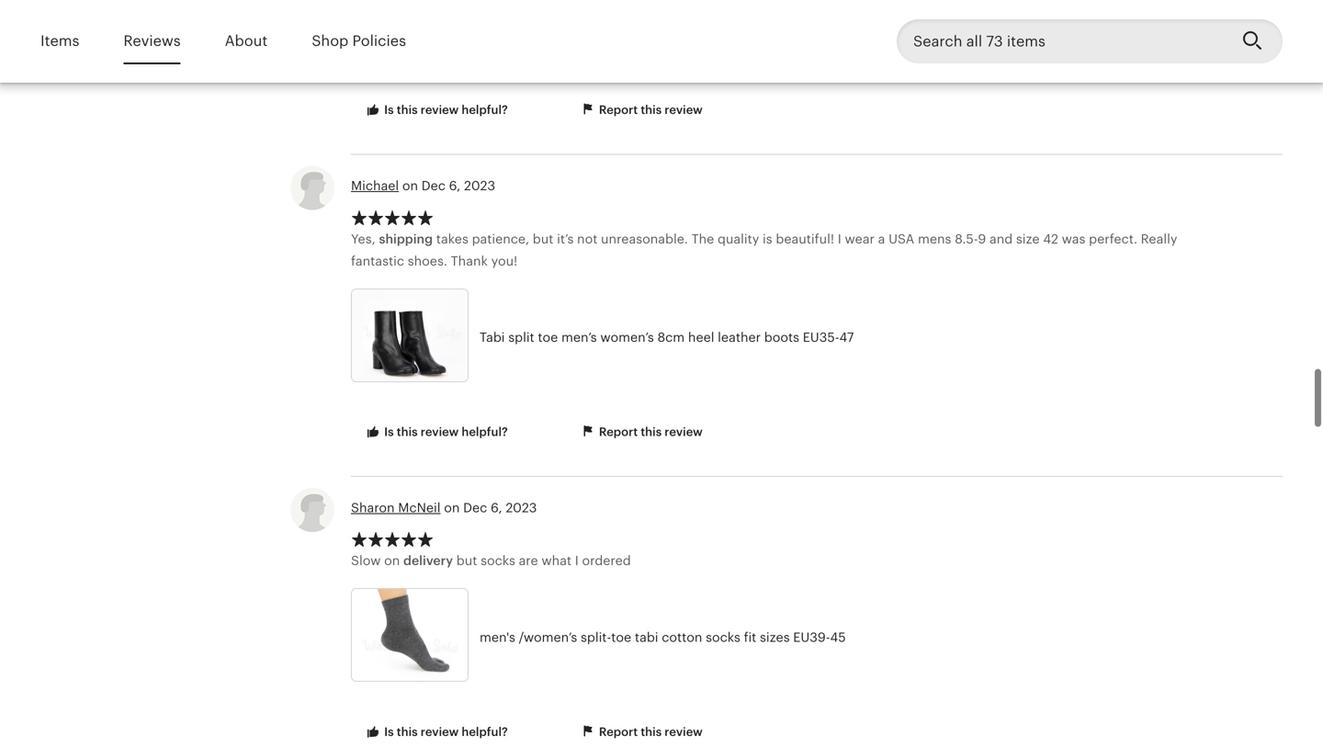 Task type: vqa. For each thing, say whether or not it's contained in the screenshot.
review related to on's Is this review helpful? button
yes



Task type: locate. For each thing, give the bounding box(es) containing it.
about
[[225, 33, 268, 49]]

1 horizontal spatial i
[[838, 231, 842, 246]]

unreasonable.
[[601, 231, 688, 246]]

you!
[[491, 254, 518, 268]]

policies
[[353, 33, 406, 49]]

0 vertical spatial on
[[402, 179, 418, 193]]

2 report this review button from the top
[[566, 415, 717, 450]]

report this review for sharon mcneil on dec 6, 2023
[[596, 725, 703, 739]]

report for sharon mcneil on dec 6, 2023
[[599, 725, 638, 739]]

tabi split toe men's women's 8cm heel leather boots eu35-47
[[480, 330, 854, 345]]

dec up slow on delivery but socks are what i ordered
[[463, 501, 487, 515]]

items
[[40, 33, 79, 49]]

1 horizontal spatial dec
[[463, 501, 487, 515]]

but
[[533, 231, 554, 246], [457, 553, 477, 568]]

3 report this review button from the top
[[566, 715, 717, 747]]

helpful?
[[462, 103, 508, 117], [462, 425, 508, 439], [462, 725, 508, 739]]

3 helpful? from the top
[[462, 725, 508, 739]]

1 vertical spatial helpful?
[[462, 425, 508, 439]]

shop
[[312, 33, 349, 49]]

2023
[[464, 179, 495, 193], [506, 501, 537, 515]]

on for dec
[[402, 179, 418, 193]]

was
[[1062, 231, 1086, 246]]

takes
[[436, 231, 469, 246]]

0 horizontal spatial toe
[[538, 330, 558, 345]]

Search all 73 items text field
[[897, 19, 1228, 63]]

0 horizontal spatial 2023
[[464, 179, 495, 193]]

not
[[577, 231, 598, 246]]

but left it's
[[533, 231, 554, 246]]

0 vertical spatial report this review
[[596, 103, 703, 117]]

review
[[421, 103, 459, 117], [665, 103, 703, 117], [421, 425, 459, 439], [665, 425, 703, 439], [421, 725, 459, 739], [665, 725, 703, 739]]

a
[[878, 231, 886, 246]]

tabi
[[480, 330, 505, 345]]

dec up takes
[[422, 179, 446, 193]]

i left "wear"
[[838, 231, 842, 246]]

1 vertical spatial i
[[575, 553, 579, 568]]

0 vertical spatial but
[[533, 231, 554, 246]]

takes patience, but it's not unreasonable. the quality is beautiful! i wear a usa mens 8.5-9 and size 42 was perfect. really fantastic shoes. thank you!
[[351, 231, 1178, 268]]

is
[[384, 103, 394, 117], [384, 425, 394, 439], [384, 725, 394, 739]]

0 vertical spatial i
[[838, 231, 842, 246]]

boots
[[765, 330, 800, 345]]

1 horizontal spatial 2023
[[506, 501, 537, 515]]

2 vertical spatial report this review
[[596, 725, 703, 739]]

delivery
[[404, 553, 453, 568]]

sharon mcneil link
[[351, 501, 441, 515]]

0 vertical spatial 2023
[[464, 179, 495, 193]]

2 is this review helpful? button from the top
[[351, 415, 522, 450]]

toe
[[538, 330, 558, 345], [612, 630, 632, 645]]

2 helpful? from the top
[[462, 425, 508, 439]]

men's
[[480, 630, 516, 645]]

michael on dec 6, 2023
[[351, 179, 495, 193]]

is this review helpful?
[[381, 103, 508, 117], [381, 425, 508, 439], [381, 725, 508, 739]]

1 vertical spatial socks
[[706, 630, 741, 645]]

2 horizontal spatial on
[[444, 501, 460, 515]]

leather
[[718, 330, 761, 345]]

0 vertical spatial report this review button
[[566, 93, 717, 128]]

1 vertical spatial is this review helpful? button
[[351, 415, 522, 450]]

is
[[763, 231, 773, 246]]

report this review
[[596, 103, 703, 117], [596, 425, 703, 439], [596, 725, 703, 739]]

1 horizontal spatial on
[[402, 179, 418, 193]]

3 report this review from the top
[[596, 725, 703, 739]]

1 helpful? from the top
[[462, 103, 508, 117]]

0 horizontal spatial dec
[[422, 179, 446, 193]]

2 vertical spatial is this review helpful?
[[381, 725, 508, 739]]

toe right split
[[538, 330, 558, 345]]

3 report from the top
[[599, 725, 638, 739]]

beautiful!
[[776, 231, 835, 246]]

i right what
[[575, 553, 579, 568]]

3 is from the top
[[384, 725, 394, 739]]

on right the "michael"
[[402, 179, 418, 193]]

toe inside men's /women's split-toe tabi cotton socks fit sizes eu39-45 link
[[612, 630, 632, 645]]

i inside takes patience, but it's not unreasonable. the quality is beautiful! i wear a usa mens 8.5-9 and size 42 was perfect. really fantastic shoes. thank you!
[[838, 231, 842, 246]]

sharon
[[351, 501, 395, 515]]

on
[[402, 179, 418, 193], [444, 501, 460, 515], [384, 553, 400, 568]]

socks left are on the left of the page
[[481, 553, 516, 568]]

1 vertical spatial report this review
[[596, 425, 703, 439]]

this
[[397, 103, 418, 117], [641, 103, 662, 117], [397, 425, 418, 439], [641, 425, 662, 439], [397, 725, 418, 739], [641, 725, 662, 739]]

2 vertical spatial is this review helpful? button
[[351, 715, 522, 747]]

1 vertical spatial is
[[384, 425, 394, 439]]

report this review for michael on dec 6, 2023
[[596, 425, 703, 439]]

2023 up are on the left of the page
[[506, 501, 537, 515]]

is this review helpful? button
[[351, 93, 522, 128], [351, 415, 522, 450], [351, 715, 522, 747]]

0 horizontal spatial 6,
[[449, 179, 461, 193]]

split
[[509, 330, 535, 345]]

1 vertical spatial report this review button
[[566, 415, 717, 450]]

about link
[[225, 20, 268, 63]]

2 vertical spatial helpful?
[[462, 725, 508, 739]]

3 is this review helpful? button from the top
[[351, 715, 522, 747]]

what
[[542, 553, 572, 568]]

1 vertical spatial is this review helpful?
[[381, 425, 508, 439]]

6, up takes
[[449, 179, 461, 193]]

/women's
[[519, 630, 577, 645]]

1 vertical spatial 2023
[[506, 501, 537, 515]]

1 is this review helpful? button from the top
[[351, 93, 522, 128]]

2 is from the top
[[384, 425, 394, 439]]

fantastic
[[351, 254, 404, 268]]

0 vertical spatial helpful?
[[462, 103, 508, 117]]

report this review button
[[566, 93, 717, 128], [566, 415, 717, 450], [566, 715, 717, 747]]

slow on delivery but socks are what i ordered
[[351, 553, 631, 568]]

0 vertical spatial 6,
[[449, 179, 461, 193]]

2 report this review from the top
[[596, 425, 703, 439]]

sizes
[[760, 630, 790, 645]]

tabi split toe men's women's 8cm heel leather boots eu35-47 link
[[351, 288, 1077, 387]]

dec
[[422, 179, 446, 193], [463, 501, 487, 515]]

michael
[[351, 179, 399, 193]]

1 vertical spatial report
[[599, 425, 638, 439]]

2 vertical spatial report this review button
[[566, 715, 717, 747]]

i
[[838, 231, 842, 246], [575, 553, 579, 568]]

0 vertical spatial toe
[[538, 330, 558, 345]]

is this review helpful? for on
[[381, 725, 508, 739]]

2 vertical spatial report
[[599, 725, 638, 739]]

on right mcneil
[[444, 501, 460, 515]]

2 is this review helpful? from the top
[[381, 425, 508, 439]]

0 vertical spatial socks
[[481, 553, 516, 568]]

6,
[[449, 179, 461, 193], [491, 501, 502, 515]]

0 horizontal spatial on
[[384, 553, 400, 568]]

socks
[[481, 553, 516, 568], [706, 630, 741, 645]]

0 vertical spatial report
[[599, 103, 638, 117]]

report
[[599, 103, 638, 117], [599, 425, 638, 439], [599, 725, 638, 739]]

1 vertical spatial on
[[444, 501, 460, 515]]

2 vertical spatial on
[[384, 553, 400, 568]]

helpful? for 6,
[[462, 725, 508, 739]]

1 horizontal spatial 6,
[[491, 501, 502, 515]]

3 is this review helpful? from the top
[[381, 725, 508, 739]]

0 vertical spatial is
[[384, 103, 394, 117]]

0 horizontal spatial but
[[457, 553, 477, 568]]

1 horizontal spatial but
[[533, 231, 554, 246]]

on right the slow
[[384, 553, 400, 568]]

0 vertical spatial dec
[[422, 179, 446, 193]]

2 report from the top
[[599, 425, 638, 439]]

eu39-
[[794, 630, 830, 645]]

2 vertical spatial is
[[384, 725, 394, 739]]

1 horizontal spatial toe
[[612, 630, 632, 645]]

47
[[840, 330, 854, 345]]

mens
[[918, 231, 952, 246]]

1 vertical spatial toe
[[612, 630, 632, 645]]

men's /women's split-toe tabi cotton socks fit sizes eu39-45
[[480, 630, 846, 645]]

but right delivery
[[457, 553, 477, 568]]

0 vertical spatial is this review helpful?
[[381, 103, 508, 117]]

socks left fit
[[706, 630, 741, 645]]

michael link
[[351, 179, 399, 193]]

6, up slow on delivery but socks are what i ordered
[[491, 501, 502, 515]]

0 vertical spatial is this review helpful? button
[[351, 93, 522, 128]]

toe left tabi
[[612, 630, 632, 645]]

2023 up patience,
[[464, 179, 495, 193]]



Task type: describe. For each thing, give the bounding box(es) containing it.
report this review button for sharon mcneil on dec 6, 2023
[[566, 715, 717, 747]]

1 vertical spatial 6,
[[491, 501, 502, 515]]

45
[[830, 630, 846, 645]]

8cm
[[658, 330, 685, 345]]

women's
[[601, 330, 654, 345]]

shoes.
[[408, 254, 448, 268]]

items link
[[40, 20, 79, 63]]

reviews
[[124, 33, 181, 49]]

8.5-
[[955, 231, 978, 246]]

sharon mcneil on dec 6, 2023
[[351, 501, 537, 515]]

1 is this review helpful? from the top
[[381, 103, 508, 117]]

0 horizontal spatial socks
[[481, 553, 516, 568]]

1 is from the top
[[384, 103, 394, 117]]

perfect.
[[1089, 231, 1138, 246]]

but inside takes patience, but it's not unreasonable. the quality is beautiful! i wear a usa mens 8.5-9 and size 42 was perfect. really fantastic shoes. thank you!
[[533, 231, 554, 246]]

shop policies link
[[312, 20, 406, 63]]

reviews link
[[124, 20, 181, 63]]

1 vertical spatial dec
[[463, 501, 487, 515]]

1 vertical spatial but
[[457, 553, 477, 568]]

split-
[[581, 630, 612, 645]]

mcneil
[[398, 501, 441, 515]]

1 horizontal spatial socks
[[706, 630, 741, 645]]

heel
[[688, 330, 715, 345]]

0 horizontal spatial i
[[575, 553, 579, 568]]

1 report this review from the top
[[596, 103, 703, 117]]

on for delivery
[[384, 553, 400, 568]]

is this review helpful? button for dec
[[351, 415, 522, 450]]

quality
[[718, 231, 760, 246]]

is this review helpful? button for on
[[351, 715, 522, 747]]

yes, shipping
[[351, 231, 433, 246]]

is for sharon
[[384, 725, 394, 739]]

eu35-
[[803, 330, 840, 345]]

shipping
[[379, 231, 433, 246]]

thank
[[451, 254, 488, 268]]

fit
[[744, 630, 757, 645]]

ordered
[[582, 553, 631, 568]]

report for michael on dec 6, 2023
[[599, 425, 638, 439]]

is this review helpful? for dec
[[381, 425, 508, 439]]

toe inside 'tabi split toe men's women's 8cm heel leather boots eu35-47' link
[[538, 330, 558, 345]]

patience,
[[472, 231, 530, 246]]

and
[[990, 231, 1013, 246]]

1 report from the top
[[599, 103, 638, 117]]

is for michael
[[384, 425, 394, 439]]

the
[[692, 231, 714, 246]]

42
[[1043, 231, 1059, 246]]

tabi
[[635, 630, 659, 645]]

yes,
[[351, 231, 376, 246]]

wear
[[845, 231, 875, 246]]

1 report this review button from the top
[[566, 93, 717, 128]]

cotton
[[662, 630, 703, 645]]

are
[[519, 553, 538, 568]]

report this review button for michael on dec 6, 2023
[[566, 415, 717, 450]]

shop policies
[[312, 33, 406, 49]]

size
[[1017, 231, 1040, 246]]

men's
[[562, 330, 597, 345]]

usa
[[889, 231, 915, 246]]

helpful? for 2023
[[462, 425, 508, 439]]

it's
[[557, 231, 574, 246]]

really
[[1141, 231, 1178, 246]]

9
[[978, 231, 987, 246]]

slow
[[351, 553, 381, 568]]

men's /women's split-toe tabi cotton socks fit sizes eu39-45 link
[[351, 588, 1077, 687]]



